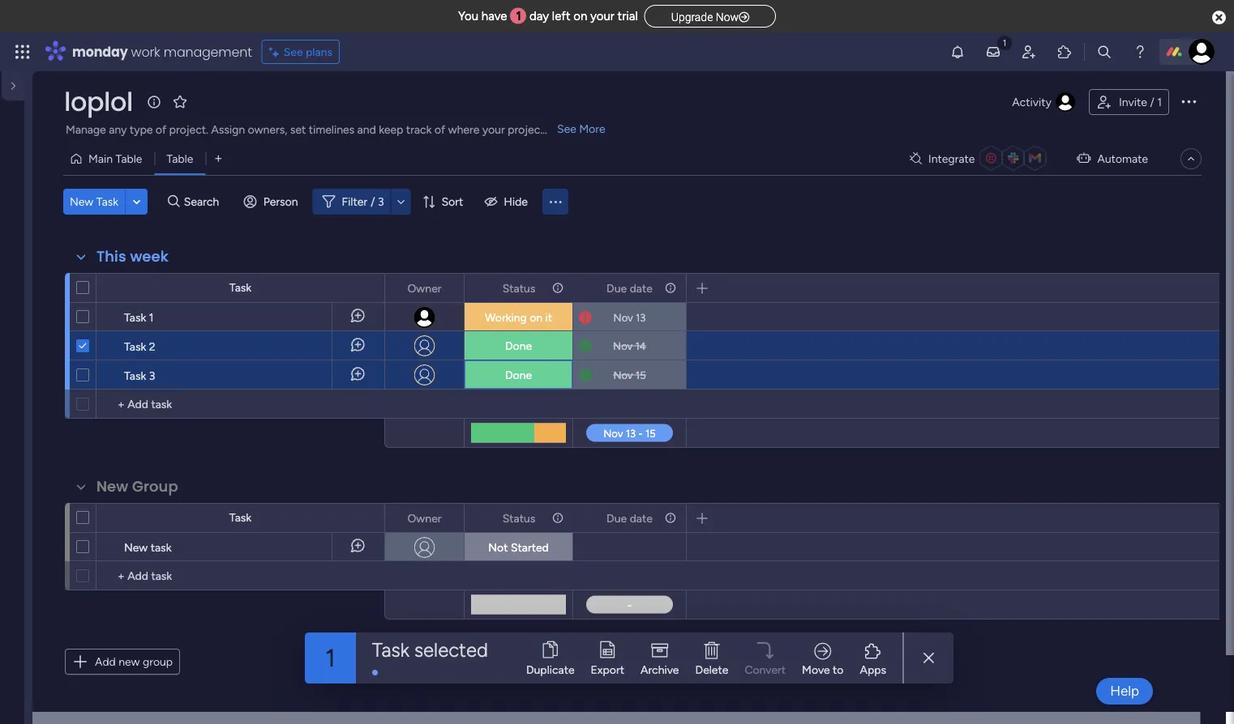 Task type: describe. For each thing, give the bounding box(es) containing it.
main
[[88, 152, 113, 166]]

1 vertical spatial 3
[[149, 369, 155, 383]]

management
[[164, 43, 252, 61]]

you have 1 day left on your trial
[[458, 9, 638, 24]]

have
[[482, 9, 507, 24]]

notifications image
[[950, 44, 966, 60]]

v2 search image
[[168, 193, 180, 211]]

week
[[130, 247, 169, 267]]

selected
[[414, 639, 488, 662]]

add new group
[[95, 656, 173, 669]]

1 inside invite / 1 button
[[1157, 95, 1162, 109]]

owner field for group
[[403, 510, 446, 527]]

new task
[[124, 541, 171, 555]]

autopilot image
[[1077, 148, 1091, 168]]

assign
[[211, 123, 245, 137]]

project
[[508, 123, 545, 137]]

column information image for new group
[[664, 512, 677, 525]]

show board description image
[[144, 94, 164, 110]]

new for new group
[[96, 477, 128, 497]]

/ for 3
[[371, 195, 375, 209]]

v2 overdue deadline image
[[579, 368, 592, 383]]

working on it
[[485, 311, 552, 325]]

due date for this week
[[607, 281, 653, 295]]

task 2
[[124, 340, 155, 354]]

not started
[[488, 541, 549, 555]]

timelines
[[309, 123, 355, 137]]

2
[[149, 340, 155, 354]]

monday
[[72, 43, 128, 61]]

you
[[458, 9, 479, 24]]

1 vertical spatial on
[[530, 311, 543, 325]]

hide button
[[478, 189, 538, 215]]

due date for new group
[[607, 512, 653, 525]]

see plans
[[284, 45, 333, 59]]

invite
[[1119, 95, 1147, 109]]

done for task 3
[[505, 369, 532, 382]]

13
[[636, 311, 646, 324]]

and
[[357, 123, 376, 137]]

new group
[[96, 477, 178, 497]]

owner field for week
[[403, 279, 446, 297]]

search everything image
[[1096, 44, 1113, 60]]

activity
[[1012, 95, 1052, 109]]

table inside main table button
[[116, 152, 142, 166]]

column information image
[[551, 512, 564, 525]]

workspace options image
[[11, 161, 28, 177]]

arrow down image
[[391, 192, 411, 212]]

1 image
[[997, 33, 1012, 51]]

hide
[[504, 195, 528, 209]]

invite / 1 button
[[1089, 89, 1169, 115]]

apps image
[[1057, 44, 1073, 60]]

owner for this week
[[407, 281, 442, 295]]

group
[[132, 477, 178, 497]]

plans
[[306, 45, 333, 59]]

upgrade now
[[671, 10, 739, 24]]

nov 14
[[613, 340, 646, 353]]

more
[[579, 122, 605, 136]]

add
[[95, 656, 116, 669]]

owner for new group
[[407, 512, 442, 525]]

add to favorites image
[[172, 94, 188, 110]]

New Group field
[[92, 477, 182, 498]]

date for week
[[630, 281, 653, 295]]

any
[[109, 123, 127, 137]]

started
[[511, 541, 549, 555]]

working
[[485, 311, 527, 325]]

main table
[[88, 152, 142, 166]]

/ for 1
[[1150, 95, 1155, 109]]

project.
[[169, 123, 208, 137]]

owners,
[[248, 123, 287, 137]]

manage any type of project. assign owners, set timelines and keep track of where your project stands.
[[66, 123, 583, 137]]

task 1
[[124, 311, 154, 324]]

invite / 1
[[1119, 95, 1162, 109]]

help image
[[1132, 44, 1148, 60]]

convert
[[745, 664, 786, 677]]

v2 done deadline image
[[579, 339, 592, 354]]

new for new task
[[70, 195, 93, 209]]

status field for new group
[[498, 510, 539, 527]]

task 3
[[124, 369, 155, 383]]

where
[[448, 123, 480, 137]]

not
[[488, 541, 508, 555]]

work
[[131, 43, 160, 61]]

table inside table button
[[167, 152, 193, 166]]

export
[[591, 664, 624, 677]]

dapulse integrations image
[[910, 153, 922, 165]]

loplol
[[64, 84, 133, 120]]

see more
[[557, 122, 605, 136]]

this week
[[96, 247, 169, 267]]

done for task 2
[[505, 339, 532, 353]]

keep
[[379, 123, 403, 137]]

1 horizontal spatial on
[[573, 9, 587, 24]]

status field for this week
[[498, 279, 539, 297]]

automate
[[1097, 152, 1148, 166]]

due date field for this week
[[603, 279, 657, 297]]

type
[[130, 123, 153, 137]]

nov for task 2
[[613, 340, 633, 353]]

due for group
[[607, 512, 627, 525]]

integrate
[[928, 152, 975, 166]]

due for week
[[607, 281, 627, 295]]

monday work management
[[72, 43, 252, 61]]

filter
[[342, 195, 367, 209]]

1 horizontal spatial 3
[[378, 195, 384, 209]]



Task type: locate. For each thing, give the bounding box(es) containing it.
it
[[545, 311, 552, 325]]

table down project.
[[167, 152, 193, 166]]

table
[[116, 152, 142, 166], [167, 152, 193, 166]]

due date
[[607, 281, 653, 295], [607, 512, 653, 525]]

1 vertical spatial status field
[[498, 510, 539, 527]]

1 vertical spatial owner field
[[403, 510, 446, 527]]

1 status from the top
[[503, 281, 535, 295]]

track
[[406, 123, 432, 137]]

2 due date from the top
[[607, 512, 653, 525]]

status field up "working on it"
[[498, 279, 539, 297]]

0 vertical spatial status field
[[498, 279, 539, 297]]

invite members image
[[1021, 44, 1037, 60]]

due
[[607, 281, 627, 295], [607, 512, 627, 525]]

/ right the "invite"
[[1150, 95, 1155, 109]]

nov 13
[[614, 311, 646, 324]]

0 vertical spatial see
[[284, 45, 303, 59]]

0 vertical spatial due date field
[[603, 279, 657, 297]]

manage
[[66, 123, 106, 137]]

1 of from the left
[[156, 123, 166, 137]]

help button
[[1096, 679, 1153, 705]]

main table button
[[63, 146, 154, 172]]

1 vertical spatial date
[[630, 512, 653, 525]]

1 horizontal spatial of
[[435, 123, 445, 137]]

of right track at the top left
[[435, 123, 445, 137]]

date
[[630, 281, 653, 295], [630, 512, 653, 525]]

+ Add task text field
[[105, 395, 377, 414], [105, 567, 377, 586]]

1 vertical spatial done
[[505, 369, 532, 382]]

see inside see more link
[[557, 122, 576, 136]]

2 owner field from the top
[[403, 510, 446, 527]]

nov 15
[[613, 369, 646, 382]]

0 vertical spatial on
[[573, 9, 587, 24]]

0 vertical spatial done
[[505, 339, 532, 353]]

This week field
[[92, 247, 173, 268]]

see left more in the top left of the page
[[557, 122, 576, 136]]

due date up nov 13
[[607, 281, 653, 295]]

1 vertical spatial your
[[482, 123, 505, 137]]

see left plans
[[284, 45, 303, 59]]

0 vertical spatial due date
[[607, 281, 653, 295]]

filter / 3
[[342, 195, 384, 209]]

nov left 15
[[613, 369, 633, 382]]

see for see more
[[557, 122, 576, 136]]

due date field right column information icon
[[603, 510, 657, 527]]

0 horizontal spatial table
[[116, 152, 142, 166]]

nov left 14
[[613, 340, 633, 353]]

1 due from the top
[[607, 281, 627, 295]]

move
[[802, 664, 830, 677]]

1 vertical spatial new
[[96, 477, 128, 497]]

status up the not started in the bottom of the page
[[503, 512, 535, 525]]

nov for task 1
[[614, 311, 633, 324]]

0 horizontal spatial on
[[530, 311, 543, 325]]

0 vertical spatial owner
[[407, 281, 442, 295]]

status up "working on it"
[[503, 281, 535, 295]]

new for new task
[[124, 541, 148, 555]]

inbox image
[[985, 44, 1001, 60]]

0 vertical spatial new
[[70, 195, 93, 209]]

collapse board header image
[[1185, 152, 1198, 165]]

1 due date from the top
[[607, 281, 653, 295]]

column information image for this week
[[664, 282, 677, 295]]

1 horizontal spatial table
[[167, 152, 193, 166]]

0 horizontal spatial of
[[156, 123, 166, 137]]

1 horizontal spatial your
[[590, 9, 615, 24]]

new
[[119, 656, 140, 669]]

table right main
[[116, 152, 142, 166]]

set
[[290, 123, 306, 137]]

2 table from the left
[[167, 152, 193, 166]]

group
[[143, 656, 173, 669]]

new down main
[[70, 195, 93, 209]]

status for new group
[[503, 512, 535, 525]]

day
[[529, 9, 549, 24]]

list box
[[0, 224, 32, 474]]

Status field
[[498, 279, 539, 297], [498, 510, 539, 527]]

2 + add task text field from the top
[[105, 567, 377, 586]]

0 vertical spatial + add task text field
[[105, 395, 377, 414]]

Search field
[[180, 191, 228, 213]]

0 horizontal spatial see
[[284, 45, 303, 59]]

1 date from the top
[[630, 281, 653, 295]]

column information image
[[551, 282, 564, 295], [664, 282, 677, 295], [664, 512, 677, 525]]

/ inside invite / 1 button
[[1150, 95, 1155, 109]]

trial
[[618, 9, 638, 24]]

2 status field from the top
[[498, 510, 539, 527]]

options image
[[1179, 91, 1198, 111]]

1 vertical spatial see
[[557, 122, 576, 136]]

14
[[635, 340, 646, 353]]

/ right filter
[[371, 195, 375, 209]]

due up nov 13
[[607, 281, 627, 295]]

1 vertical spatial /
[[371, 195, 375, 209]]

activity button
[[1006, 89, 1082, 115]]

1 vertical spatial due date field
[[603, 510, 657, 527]]

2 date from the top
[[630, 512, 653, 525]]

1 done from the top
[[505, 339, 532, 353]]

2 owner from the top
[[407, 512, 442, 525]]

add new group button
[[65, 650, 180, 675]]

15
[[636, 369, 646, 382]]

1 vertical spatial due
[[607, 512, 627, 525]]

this
[[96, 247, 126, 267]]

Due date field
[[603, 279, 657, 297], [603, 510, 657, 527]]

2 nov from the top
[[613, 340, 633, 353]]

delete
[[695, 664, 729, 677]]

1 vertical spatial due date
[[607, 512, 653, 525]]

stands.
[[547, 123, 583, 137]]

upgrade now link
[[644, 5, 776, 27]]

see for see plans
[[284, 45, 303, 59]]

task inside button
[[96, 195, 118, 209]]

1 + add task text field from the top
[[105, 395, 377, 414]]

1 status field from the top
[[498, 279, 539, 297]]

3
[[378, 195, 384, 209], [149, 369, 155, 383]]

0 vertical spatial 3
[[378, 195, 384, 209]]

1 vertical spatial + add task text field
[[105, 567, 377, 586]]

of
[[156, 123, 166, 137], [435, 123, 445, 137]]

sort button
[[416, 189, 473, 215]]

on right left
[[573, 9, 587, 24]]

v2 overdue deadline image
[[579, 310, 592, 326]]

date for group
[[630, 512, 653, 525]]

apps
[[860, 663, 886, 677]]

sort
[[442, 195, 463, 209]]

see plans button
[[262, 40, 340, 64]]

1 nov from the top
[[614, 311, 633, 324]]

0 vertical spatial date
[[630, 281, 653, 295]]

2 vertical spatial nov
[[613, 369, 633, 382]]

0 horizontal spatial /
[[371, 195, 375, 209]]

angle down image
[[133, 196, 141, 208]]

your
[[590, 9, 615, 24], [482, 123, 505, 137]]

1 vertical spatial nov
[[613, 340, 633, 353]]

1 owner from the top
[[407, 281, 442, 295]]

upgrade
[[671, 10, 713, 24]]

task selected
[[372, 639, 488, 662]]

1 due date field from the top
[[603, 279, 657, 297]]

duplicate
[[526, 664, 575, 677]]

0 vertical spatial status
[[503, 281, 535, 295]]

0 vertical spatial nov
[[614, 311, 633, 324]]

nov left 13
[[614, 311, 633, 324]]

0 vertical spatial your
[[590, 9, 615, 24]]

3 left the "arrow down" icon
[[378, 195, 384, 209]]

0 vertical spatial owner field
[[403, 279, 446, 297]]

nov for task 3
[[613, 369, 633, 382]]

new left group
[[96, 477, 128, 497]]

2 of from the left
[[435, 123, 445, 137]]

2 due from the top
[[607, 512, 627, 525]]

Owner field
[[403, 279, 446, 297], [403, 510, 446, 527]]

2 done from the top
[[505, 369, 532, 382]]

nov
[[614, 311, 633, 324], [613, 340, 633, 353], [613, 369, 633, 382]]

person
[[263, 195, 298, 209]]

new task button
[[63, 189, 125, 215]]

3 nov from the top
[[613, 369, 633, 382]]

1 vertical spatial owner
[[407, 512, 442, 525]]

due date right column information icon
[[607, 512, 653, 525]]

due date field up nov 13
[[603, 279, 657, 297]]

due right column information icon
[[607, 512, 627, 525]]

tara schultz image
[[1189, 39, 1215, 65]]

0 horizontal spatial 3
[[149, 369, 155, 383]]

loplol field
[[60, 84, 137, 120]]

1 horizontal spatial see
[[557, 122, 576, 136]]

archive
[[641, 664, 679, 677]]

add view image
[[215, 153, 222, 165]]

table button
[[154, 146, 205, 172]]

2 due date field from the top
[[603, 510, 657, 527]]

0 vertical spatial /
[[1150, 95, 1155, 109]]

1 owner field from the top
[[403, 279, 446, 297]]

new inside button
[[70, 195, 93, 209]]

person button
[[237, 189, 308, 215]]

select product image
[[15, 44, 31, 60]]

dapulse close image
[[1212, 9, 1226, 26]]

your left the trial
[[590, 9, 615, 24]]

task
[[151, 541, 171, 555]]

menu image
[[547, 194, 564, 210]]

help
[[1110, 684, 1139, 700]]

status for this week
[[503, 281, 535, 295]]

1 horizontal spatial /
[[1150, 95, 1155, 109]]

left
[[552, 9, 570, 24]]

move to
[[802, 664, 844, 677]]

new inside field
[[96, 477, 128, 497]]

new task
[[70, 195, 118, 209]]

your right where
[[482, 123, 505, 137]]

0 vertical spatial due
[[607, 281, 627, 295]]

0 horizontal spatial your
[[482, 123, 505, 137]]

option
[[0, 226, 24, 229]]

see inside button
[[284, 45, 303, 59]]

owner
[[407, 281, 442, 295], [407, 512, 442, 525]]

status field up the not started in the bottom of the page
[[498, 510, 539, 527]]

3 down 2
[[149, 369, 155, 383]]

done
[[505, 339, 532, 353], [505, 369, 532, 382]]

dapulse rightstroke image
[[739, 11, 749, 23]]

new
[[70, 195, 93, 209], [96, 477, 128, 497], [124, 541, 148, 555]]

to
[[833, 664, 844, 677]]

1
[[516, 9, 521, 24], [1157, 95, 1162, 109], [149, 311, 154, 324], [325, 644, 335, 673]]

1 table from the left
[[116, 152, 142, 166]]

1 vertical spatial status
[[503, 512, 535, 525]]

due date field for new group
[[603, 510, 657, 527]]

see more link
[[555, 121, 607, 137]]

on left it
[[530, 311, 543, 325]]

2 status from the top
[[503, 512, 535, 525]]

new left task
[[124, 541, 148, 555]]

of right the type
[[156, 123, 166, 137]]

2 vertical spatial new
[[124, 541, 148, 555]]

now
[[716, 10, 739, 24]]

/
[[1150, 95, 1155, 109], [371, 195, 375, 209]]



Task type: vqa. For each thing, say whether or not it's contained in the screenshot.
CLOSE 'image' in the right of the page
no



